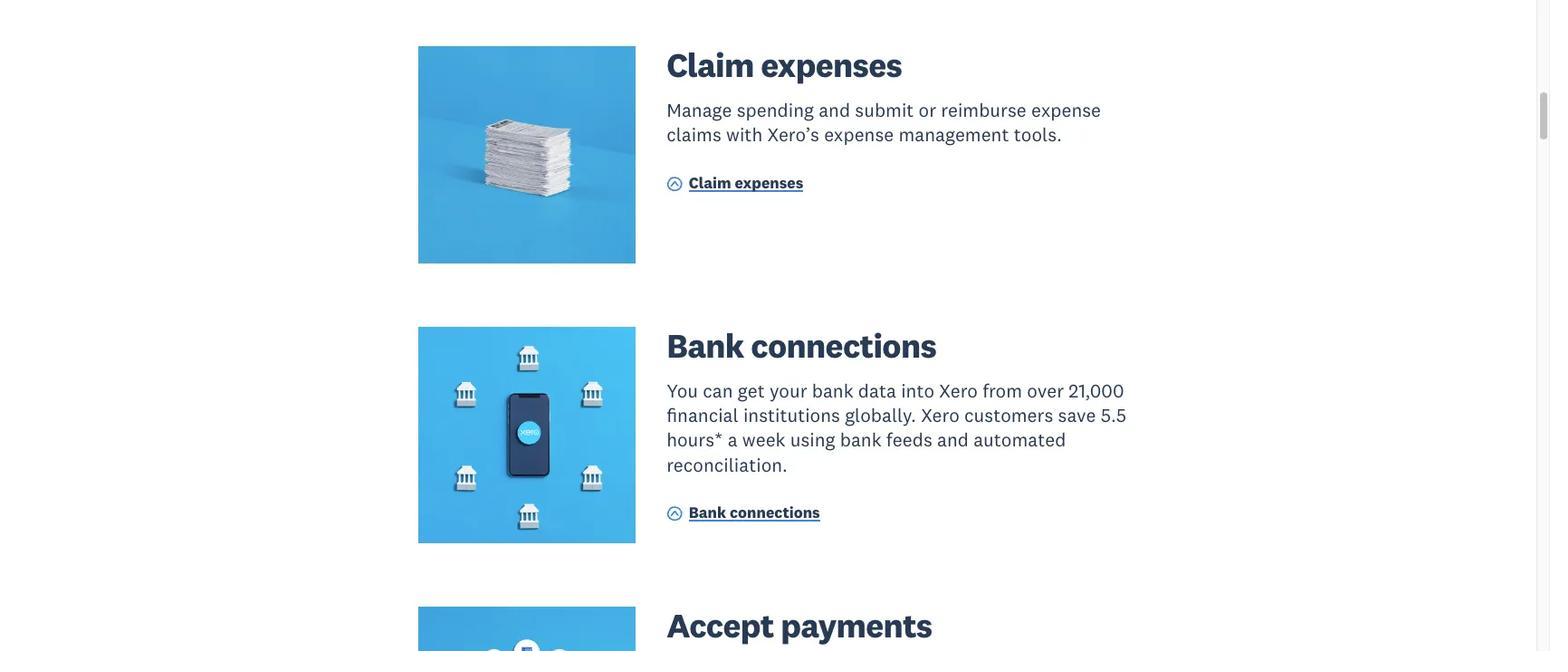 Task type: locate. For each thing, give the bounding box(es) containing it.
claim expenses inside button
[[689, 173, 804, 193]]

bank right your
[[812, 378, 854, 403]]

0 horizontal spatial expense
[[824, 123, 894, 147]]

1 horizontal spatial and
[[937, 428, 969, 452]]

customers
[[965, 403, 1054, 428]]

1 vertical spatial claim expenses
[[689, 173, 804, 193]]

claim
[[667, 44, 754, 86], [689, 173, 731, 193]]

hours*
[[667, 428, 723, 452]]

bank connections down reconciliation.
[[689, 503, 820, 523]]

submit
[[855, 98, 914, 122]]

and right feeds
[[937, 428, 969, 452]]

manage spending and submit or reimburse expense claims with xero's expense management tools.
[[667, 98, 1101, 147]]

bank up 'can'
[[667, 324, 744, 367]]

claim up manage
[[667, 44, 754, 86]]

0 vertical spatial claim expenses
[[667, 44, 902, 86]]

xero
[[939, 378, 978, 403], [921, 403, 960, 428]]

institutions
[[743, 403, 840, 428]]

0 horizontal spatial and
[[819, 98, 850, 122]]

1 vertical spatial bank connections
[[689, 503, 820, 523]]

and up xero's
[[819, 98, 850, 122]]

expenses up submit on the top of page
[[761, 44, 902, 86]]

bank connections inside button
[[689, 503, 820, 523]]

reimburse
[[941, 98, 1027, 122]]

bank connections up your
[[667, 324, 936, 367]]

or
[[919, 98, 937, 122]]

1 vertical spatial bank
[[840, 428, 882, 452]]

bank
[[667, 324, 744, 367], [689, 503, 726, 523]]

get
[[738, 378, 765, 403]]

globally.
[[845, 403, 916, 428]]

automated
[[974, 428, 1066, 452]]

claim expenses up the spending
[[667, 44, 902, 86]]

0 vertical spatial and
[[819, 98, 850, 122]]

connections up data
[[751, 324, 936, 367]]

expenses
[[761, 44, 902, 86], [735, 173, 804, 193]]

0 vertical spatial bank
[[667, 324, 744, 367]]

save
[[1058, 403, 1096, 428]]

expense
[[1031, 98, 1101, 122], [824, 123, 894, 147]]

expenses inside button
[[735, 173, 804, 193]]

1 vertical spatial bank
[[689, 503, 726, 523]]

bank
[[812, 378, 854, 403], [840, 428, 882, 452]]

reconciliation.
[[667, 453, 788, 477]]

xero down into
[[921, 403, 960, 428]]

into
[[901, 378, 935, 403]]

1 vertical spatial claim
[[689, 173, 731, 193]]

1 vertical spatial connections
[[730, 503, 820, 523]]

1 vertical spatial and
[[937, 428, 969, 452]]

bank down the 'globally.'
[[840, 428, 882, 452]]

expense down submit on the top of page
[[824, 123, 894, 147]]

payments
[[781, 605, 932, 647]]

and inside manage spending and submit or reimburse expense claims with xero's expense management tools.
[[819, 98, 850, 122]]

data
[[858, 378, 897, 403]]

bank down reconciliation.
[[689, 503, 726, 523]]

connections
[[751, 324, 936, 367], [730, 503, 820, 523]]

bank connections
[[667, 324, 936, 367], [689, 503, 820, 523]]

5.5
[[1101, 403, 1127, 428]]

xero right into
[[939, 378, 978, 403]]

claim expenses
[[667, 44, 902, 86], [689, 173, 804, 193]]

management
[[899, 123, 1009, 147]]

claim expenses down with
[[689, 173, 804, 193]]

claim inside button
[[689, 173, 731, 193]]

with
[[726, 123, 763, 147]]

tools.
[[1014, 123, 1062, 147]]

1 vertical spatial expenses
[[735, 173, 804, 193]]

claim down claims
[[689, 173, 731, 193]]

expenses down xero's
[[735, 173, 804, 193]]

0 vertical spatial claim
[[667, 44, 754, 86]]

and
[[819, 98, 850, 122], [937, 428, 969, 452]]

0 vertical spatial xero
[[939, 378, 978, 403]]

your
[[770, 378, 807, 403]]

connections down reconciliation.
[[730, 503, 820, 523]]

expense up "tools."
[[1031, 98, 1101, 122]]



Task type: vqa. For each thing, say whether or not it's contained in the screenshot.
second For
no



Task type: describe. For each thing, give the bounding box(es) containing it.
accept
[[667, 605, 774, 647]]

using
[[790, 428, 836, 452]]

0 vertical spatial bank connections
[[667, 324, 936, 367]]

0 vertical spatial expenses
[[761, 44, 902, 86]]

spending
[[737, 98, 814, 122]]

manage
[[667, 98, 732, 122]]

bank inside button
[[689, 503, 726, 523]]

you
[[667, 378, 698, 403]]

financial
[[667, 403, 739, 428]]

bank connections button
[[667, 503, 820, 527]]

1 horizontal spatial expense
[[1031, 98, 1101, 122]]

feeds
[[887, 428, 933, 452]]

week
[[742, 428, 786, 452]]

over
[[1027, 378, 1064, 403]]

a
[[728, 428, 738, 452]]

can
[[703, 378, 733, 403]]

you can get your bank data into xero from over 21,000 financial institutions globally. xero customers save 5.5 hours* a week using bank feeds and automated reconciliation.
[[667, 378, 1127, 477]]

connections inside button
[[730, 503, 820, 523]]

21,000
[[1069, 378, 1124, 403]]

accept payments
[[667, 605, 932, 647]]

and inside 'you can get your bank data into xero from over 21,000 financial institutions globally. xero customers save 5.5 hours* a week using bank feeds and automated reconciliation.'
[[937, 428, 969, 452]]

claims
[[667, 123, 722, 147]]

from
[[983, 378, 1023, 403]]

xero's
[[768, 123, 820, 147]]

0 vertical spatial bank
[[812, 378, 854, 403]]

claim expenses button
[[667, 173, 804, 197]]

0 vertical spatial connections
[[751, 324, 936, 367]]

1 vertical spatial xero
[[921, 403, 960, 428]]



